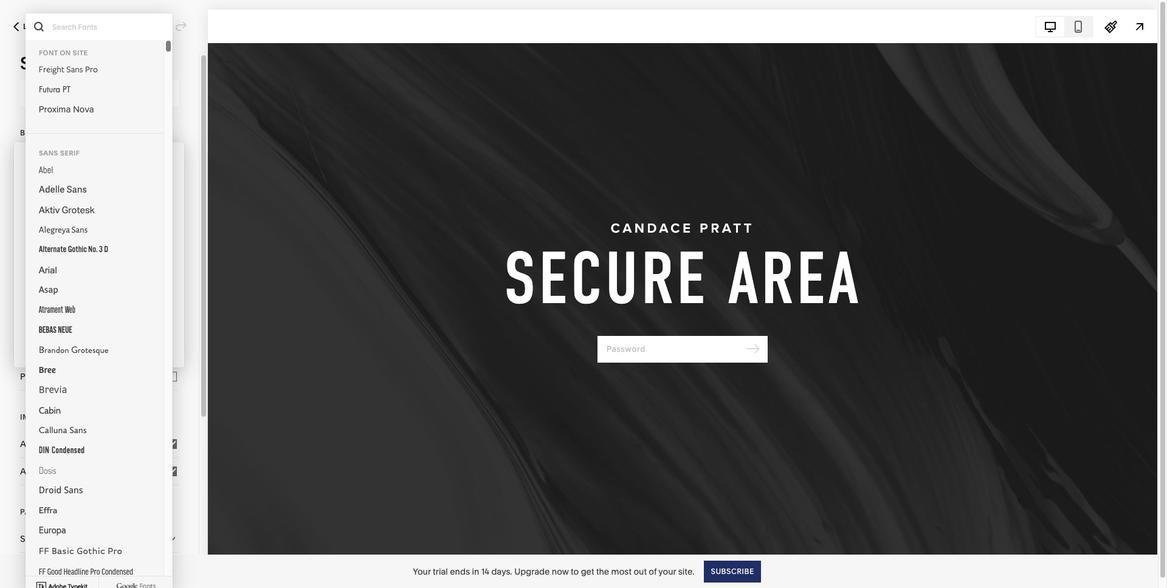 Task type: vqa. For each thing, say whether or not it's contained in the screenshot.
14th "FONT PREVIEW" image
yes



Task type: locate. For each thing, give the bounding box(es) containing it.
your
[[413, 566, 431, 577]]

get
[[581, 566, 594, 577]]

auto overlay color
[[20, 439, 96, 450]]

letter
[[27, 264, 51, 275]]

17 font preview image from the top
[[26, 421, 173, 441]]

page
[[20, 371, 41, 382]]

1 vertical spatial font
[[20, 154, 38, 165]]

din-
[[27, 151, 41, 160]]

24 font preview image from the top
[[26, 562, 173, 582]]

letter spacing
[[27, 264, 86, 275]]

font left on
[[39, 49, 58, 57]]

12 font preview image from the top
[[26, 321, 173, 341]]

14
[[481, 566, 489, 577]]

1 color button from the top
[[20, 174, 179, 201]]

font on site
[[39, 49, 88, 57]]

color down din-
[[20, 182, 42, 193]]

modal dialog containing size
[[14, 142, 184, 368]]

7 font preview image from the top
[[26, 221, 173, 241]]

font
[[39, 49, 58, 57], [20, 154, 38, 165], [20, 249, 38, 260]]

tab list
[[1036, 17, 1092, 36]]

color button for headline
[[20, 269, 179, 295]]

5 font preview image from the top
[[26, 181, 173, 201]]

3 font preview image from the top
[[26, 100, 173, 120]]

1 font button from the top
[[20, 146, 179, 173]]

auto
[[20, 439, 39, 450], [20, 466, 39, 477]]

11 font preview image from the top
[[26, 301, 173, 321]]

2 font preview image from the top
[[26, 80, 173, 100]]

color down letter
[[20, 277, 42, 287]]

1 auto from the top
[[20, 439, 39, 450]]

overlay
[[41, 439, 72, 450]]

font inside modal dialog
[[39, 49, 58, 57]]

font button
[[20, 146, 179, 173], [20, 241, 179, 268]]

18 font preview image from the top
[[26, 441, 173, 461]]

font preview image
[[26, 60, 173, 80], [26, 80, 173, 100], [26, 100, 173, 120], [26, 160, 173, 181], [26, 181, 173, 201], [26, 201, 173, 221], [26, 221, 173, 241], [26, 241, 173, 261], [26, 261, 173, 281], [26, 281, 173, 301], [26, 301, 173, 321], [26, 321, 173, 341], [26, 341, 173, 361], [26, 361, 173, 381], [26, 381, 173, 401], [26, 401, 173, 421], [26, 421, 173, 441], [26, 441, 173, 461], [26, 461, 173, 481], [26, 481, 173, 501], [26, 501, 173, 522], [26, 522, 173, 542], [26, 542, 173, 562], [26, 562, 173, 582]]

23 font preview image from the top
[[26, 542, 173, 562]]

serif
[[60, 149, 80, 157]]

auto left loading
[[20, 466, 39, 477]]

20 font preview image from the top
[[26, 481, 173, 501]]

19 font preview image from the top
[[26, 461, 173, 481]]

1 vertical spatial auto
[[20, 466, 39, 477]]

2 color button from the top
[[20, 269, 179, 295]]

22 font preview image from the top
[[26, 522, 173, 542]]

1 vertical spatial color button
[[20, 269, 179, 295]]

color
[[20, 182, 42, 193], [20, 277, 42, 287], [20, 344, 42, 355], [74, 439, 96, 450], [76, 466, 98, 477]]

your
[[658, 566, 676, 577]]

size
[[27, 225, 44, 236]]

page border
[[20, 371, 70, 382]]

color button
[[20, 174, 179, 201], [20, 269, 179, 295], [20, 336, 179, 363]]

1 font preview image from the top
[[26, 60, 173, 80]]

trial
[[433, 566, 448, 577]]

1 vertical spatial font button
[[20, 241, 179, 268]]

10 font preview image from the top
[[26, 281, 173, 301]]

to
[[571, 566, 579, 577]]

branding
[[20, 128, 62, 137]]

2 vertical spatial font
[[20, 249, 38, 260]]

styles
[[20, 53, 69, 74]]

21 font preview image from the top
[[26, 501, 173, 522]]

2 auto from the top
[[20, 466, 39, 477]]

3 color button from the top
[[20, 336, 179, 363]]

2 vertical spatial color button
[[20, 336, 179, 363]]

14 font preview image from the top
[[26, 361, 173, 381]]

2 font button from the top
[[20, 241, 179, 268]]

sans serif
[[39, 149, 80, 157]]

now
[[552, 566, 569, 577]]

None range field
[[27, 244, 171, 249], [27, 283, 171, 287], [27, 349, 171, 354], [27, 244, 171, 249], [27, 283, 171, 287], [27, 349, 171, 354]]

font left sans in the left top of the page
[[20, 154, 38, 165]]

site.
[[678, 566, 694, 577]]

font up letter
[[20, 249, 38, 260]]

color right overlay
[[74, 439, 96, 450]]

0 vertical spatial font button
[[20, 146, 179, 173]]

0 vertical spatial auto
[[20, 439, 39, 450]]

password
[[20, 508, 64, 517]]

15 font preview image from the top
[[26, 381, 173, 401]]

0 vertical spatial color button
[[20, 174, 179, 201]]

None field
[[131, 224, 171, 237], [131, 263, 171, 276], [131, 329, 171, 342], [131, 224, 171, 237], [131, 263, 171, 276], [131, 329, 171, 342]]

din-condensed
[[27, 151, 80, 160]]

modal dialog
[[26, 13, 173, 588], [14, 142, 184, 368]]

color right loading
[[76, 466, 98, 477]]

auto left overlay
[[20, 439, 39, 450]]

4 font preview image from the top
[[26, 160, 173, 181]]

screen
[[46, 22, 77, 31]]

0 vertical spatial font
[[39, 49, 58, 57]]



Task type: describe. For each thing, give the bounding box(es) containing it.
condensed
[[41, 151, 80, 160]]

auto for auto loading color
[[20, 466, 39, 477]]

loading
[[41, 466, 74, 477]]

Search text field
[[20, 80, 179, 106]]

on
[[60, 49, 71, 57]]

ends
[[450, 566, 470, 577]]

spacing
[[53, 264, 86, 275]]

background
[[20, 318, 75, 327]]

Search Fonts text field
[[26, 13, 173, 40]]

8 font preview image from the top
[[26, 241, 173, 261]]

sans
[[39, 149, 58, 157]]

color down line
[[20, 344, 42, 355]]

color button for branding
[[20, 174, 179, 201]]

font for headline
[[20, 249, 38, 260]]

line height
[[27, 330, 73, 341]]

modal dialog containing font on site
[[26, 13, 173, 588]]

lock screen button
[[0, 13, 90, 40]]

headline
[[20, 223, 59, 232]]

font for branding
[[20, 154, 38, 165]]

most
[[611, 566, 632, 577]]

imagery
[[20, 413, 56, 422]]

line
[[27, 330, 44, 341]]

auto for auto overlay color
[[20, 439, 39, 450]]

font button for branding
[[20, 146, 179, 173]]

out
[[634, 566, 647, 577]]

the
[[596, 566, 609, 577]]

auto loading color
[[20, 466, 98, 477]]

9 font preview image from the top
[[26, 261, 173, 281]]

lock screen
[[23, 22, 77, 31]]

site
[[73, 49, 88, 57]]

of
[[649, 566, 657, 577]]

days.
[[491, 566, 512, 577]]

font button for headline
[[20, 241, 179, 268]]

in
[[472, 566, 479, 577]]

your trial ends in 14 days. upgrade now to get the most out of your site.
[[413, 566, 694, 577]]

6 font preview image from the top
[[26, 201, 173, 221]]

13 font preview image from the top
[[26, 341, 173, 361]]

height
[[46, 330, 73, 341]]

border
[[43, 371, 70, 382]]

16 font preview image from the top
[[26, 401, 173, 421]]

lock
[[23, 22, 44, 31]]

upgrade
[[514, 566, 550, 577]]



